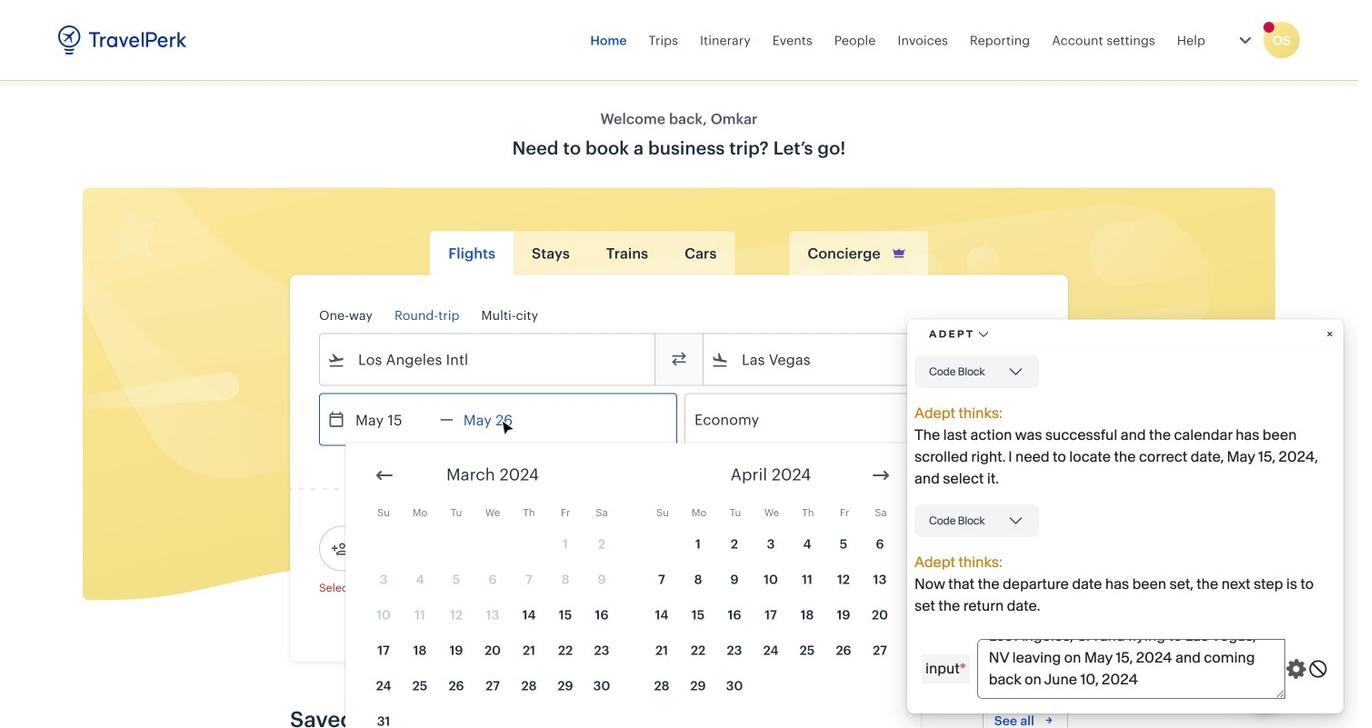 Task type: locate. For each thing, give the bounding box(es) containing it.
From search field
[[346, 345, 631, 374]]

move backward to switch to the previous month. image
[[374, 465, 396, 487]]

move forward to switch to the next month. image
[[871, 465, 892, 487]]

calendar application
[[346, 443, 1359, 729]]



Task type: describe. For each thing, give the bounding box(es) containing it.
Return text field
[[454, 394, 548, 445]]

To search field
[[730, 345, 1015, 374]]

Depart text field
[[346, 394, 440, 445]]



Task type: vqa. For each thing, say whether or not it's contained in the screenshot.
Move forward to switch to the next month. 'image'
yes



